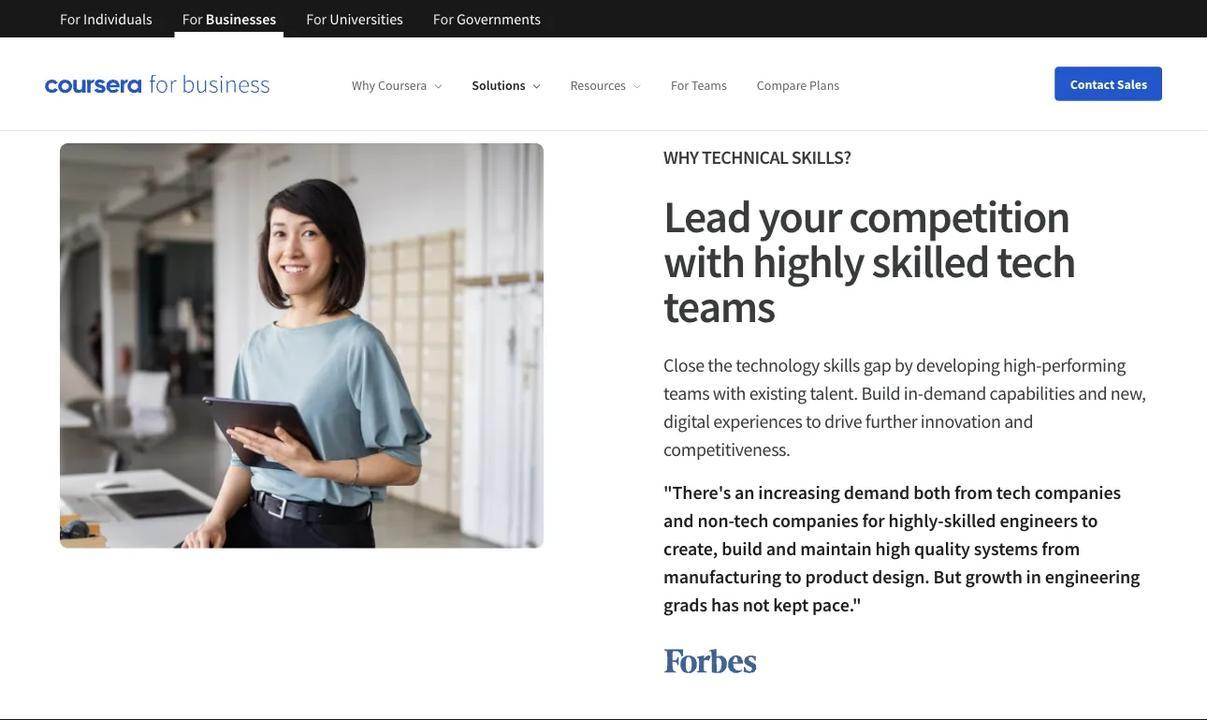 Task type: vqa. For each thing, say whether or not it's contained in the screenshot.
Individuals
yes



Task type: locate. For each thing, give the bounding box(es) containing it.
to inside close the technology skills gap by developing high-performing teams with existing talent. build in-demand capabilities and new, digital experiences to drive further innovation and competitiveness.
[[806, 410, 822, 433]]

compare plans link
[[757, 77, 840, 94]]

tech inside lead your competition with highly skilled tech teams
[[997, 233, 1076, 289]]

1 vertical spatial skilled
[[944, 509, 997, 532]]

0 vertical spatial skilled
[[872, 233, 990, 289]]

by
[[895, 353, 913, 377]]

for universities
[[306, 9, 403, 28]]

highly
[[753, 233, 864, 289]]

for for governments
[[433, 9, 454, 28]]

1 horizontal spatial demand
[[924, 382, 987, 405]]

why technical skills? image
[[60, 143, 544, 548]]

1 horizontal spatial companies
[[1035, 481, 1122, 504]]

0 vertical spatial tech
[[997, 233, 1076, 289]]

to right engineers
[[1082, 509, 1099, 532]]

and
[[1079, 382, 1108, 405], [1005, 410, 1034, 433], [664, 509, 694, 532], [767, 537, 797, 560]]

for teams link
[[671, 77, 727, 94]]

with
[[664, 233, 745, 289], [713, 382, 746, 405]]

kept
[[774, 593, 809, 617]]

for left universities
[[306, 9, 327, 28]]

0 vertical spatial why
[[352, 77, 376, 94]]

1 vertical spatial tech
[[997, 481, 1032, 504]]

"there's
[[664, 481, 731, 504]]

teams
[[692, 77, 727, 94]]

1 vertical spatial to
[[1082, 509, 1099, 532]]

0 vertical spatial with
[[664, 233, 745, 289]]

2 vertical spatial to
[[786, 565, 802, 588]]

2 vertical spatial tech
[[734, 509, 769, 532]]

and down performing
[[1079, 382, 1108, 405]]

build
[[722, 537, 763, 560]]

to left 'drive'
[[806, 410, 822, 433]]

demand
[[924, 382, 987, 405], [844, 481, 910, 504]]

why left coursera
[[352, 77, 376, 94]]

tech for from
[[997, 481, 1032, 504]]

skilled
[[872, 233, 990, 289], [944, 509, 997, 532]]

high-
[[1004, 353, 1042, 377]]

the
[[708, 353, 733, 377]]

an
[[735, 481, 755, 504]]

0 horizontal spatial why
[[352, 77, 376, 94]]

demand up for in the right of the page
[[844, 481, 910, 504]]

from
[[955, 481, 993, 504], [1042, 537, 1081, 560]]

for businesses
[[182, 9, 276, 28]]

why left technical
[[664, 146, 699, 169]]

why
[[352, 77, 376, 94], [664, 146, 699, 169]]

teams
[[664, 278, 775, 334], [664, 382, 710, 405]]

to
[[806, 410, 822, 433], [1082, 509, 1099, 532], [786, 565, 802, 588]]

2 horizontal spatial to
[[1082, 509, 1099, 532]]

for left businesses
[[182, 9, 203, 28]]

for for businesses
[[182, 9, 203, 28]]

to up kept
[[786, 565, 802, 588]]

0 horizontal spatial from
[[955, 481, 993, 504]]

companies
[[1035, 481, 1122, 504], [773, 509, 859, 532]]

for individuals
[[60, 9, 152, 28]]

0 vertical spatial demand
[[924, 382, 987, 405]]

from down engineers
[[1042, 537, 1081, 560]]

highly-
[[889, 509, 944, 532]]

and down capabilities at the bottom of page
[[1005, 410, 1034, 433]]

"there's an increasing demand both from tech companies and non-tech companies for highly-skilled engineers to create, build and maintain high quality systems from manufacturing to product design. but growth in engineering grads has not kept pace."
[[664, 481, 1141, 617]]

high
[[876, 537, 911, 560]]

0 horizontal spatial to
[[786, 565, 802, 588]]

why technical skills?
[[664, 146, 852, 169]]

0 vertical spatial companies
[[1035, 481, 1122, 504]]

technology
[[736, 353, 820, 377]]

talent.
[[810, 382, 858, 405]]

demand inside close the technology skills gap by developing high-performing teams with existing talent. build in-demand capabilities and new, digital experiences to drive further innovation and competitiveness.
[[924, 382, 987, 405]]

but
[[934, 565, 962, 588]]

teams up the on the right of the page
[[664, 278, 775, 334]]

1 vertical spatial demand
[[844, 481, 910, 504]]

for left individuals
[[60, 9, 80, 28]]

close
[[664, 353, 705, 377]]

2 teams from the top
[[664, 382, 710, 405]]

1 vertical spatial why
[[664, 146, 699, 169]]

demand down 'developing' on the right
[[924, 382, 987, 405]]

further
[[866, 410, 918, 433]]

1 vertical spatial teams
[[664, 382, 710, 405]]

and right build
[[767, 537, 797, 560]]

design.
[[873, 565, 930, 588]]

0 vertical spatial to
[[806, 410, 822, 433]]

why coursera
[[352, 77, 427, 94]]

contact
[[1071, 75, 1115, 92]]

teams up 'digital'
[[664, 382, 710, 405]]

drive
[[825, 410, 863, 433]]

0 horizontal spatial demand
[[844, 481, 910, 504]]

companies down increasing
[[773, 509, 859, 532]]

growth
[[966, 565, 1023, 588]]

from right both
[[955, 481, 993, 504]]

1 horizontal spatial to
[[806, 410, 822, 433]]

companies up engineers
[[1035, 481, 1122, 504]]

1 horizontal spatial from
[[1042, 537, 1081, 560]]

increasing
[[759, 481, 841, 504]]

competition
[[850, 188, 1070, 244]]

and up the create,
[[664, 509, 694, 532]]

individuals
[[83, 9, 152, 28]]

1 horizontal spatial why
[[664, 146, 699, 169]]

1 vertical spatial with
[[713, 382, 746, 405]]

for left governments
[[433, 9, 454, 28]]

gap
[[864, 353, 892, 377]]

for left teams
[[671, 77, 689, 94]]

1 vertical spatial from
[[1042, 537, 1081, 560]]

governments
[[457, 9, 541, 28]]

product
[[806, 565, 869, 588]]

for
[[60, 9, 80, 28], [182, 9, 203, 28], [306, 9, 327, 28], [433, 9, 454, 28], [671, 77, 689, 94]]

engineers
[[1000, 509, 1079, 532]]

compare plans
[[757, 77, 840, 94]]

0 vertical spatial teams
[[664, 278, 775, 334]]

compare
[[757, 77, 807, 94]]

competitiveness.
[[664, 438, 791, 461]]

0 horizontal spatial companies
[[773, 509, 859, 532]]

tech
[[997, 233, 1076, 289], [997, 481, 1032, 504], [734, 509, 769, 532]]

skills
[[824, 353, 861, 377]]

lead your competition with highly skilled tech teams
[[664, 188, 1076, 334]]

experiences
[[714, 410, 803, 433]]

1 teams from the top
[[664, 278, 775, 334]]



Task type: describe. For each thing, give the bounding box(es) containing it.
developing
[[917, 353, 1000, 377]]

contact sales
[[1071, 75, 1148, 92]]

solutions
[[472, 77, 526, 94]]

for for individuals
[[60, 9, 80, 28]]

lead
[[664, 188, 751, 244]]

forbes logo image
[[664, 649, 758, 673]]

demand inside ""there's an increasing demand both from tech companies and non-tech companies for highly-skilled engineers to create, build and maintain high quality systems from manufacturing to product design. but growth in engineering grads has not kept pace.""
[[844, 481, 910, 504]]

for for universities
[[306, 9, 327, 28]]

non-
[[698, 509, 734, 532]]

both
[[914, 481, 951, 504]]

has
[[712, 593, 739, 617]]

existing
[[750, 382, 807, 405]]

plans
[[810, 77, 840, 94]]

resources
[[571, 77, 626, 94]]

with inside close the technology skills gap by developing high-performing teams with existing talent. build in-demand capabilities and new, digital experiences to drive further innovation and competitiveness.
[[713, 382, 746, 405]]

teams inside lead your competition with highly skilled tech teams
[[664, 278, 775, 334]]

coursera
[[378, 77, 427, 94]]

capabilities
[[990, 382, 1076, 405]]

for
[[863, 509, 886, 532]]

contact sales button
[[1056, 67, 1163, 101]]

skills?
[[792, 146, 852, 169]]

businesses
[[206, 9, 276, 28]]

close the technology skills gap by developing high-performing teams with existing talent. build in-demand capabilities and new, digital experiences to drive further innovation and competitiveness.
[[664, 353, 1147, 461]]

with inside lead your competition with highly skilled tech teams
[[664, 233, 745, 289]]

universities
[[330, 9, 403, 28]]

innovation
[[921, 410, 1001, 433]]

skilled inside ""there's an increasing demand both from tech companies and non-tech companies for highly-skilled engineers to create, build and maintain high quality systems from manufacturing to product design. but growth in engineering grads has not kept pace.""
[[944, 509, 997, 532]]

technical
[[702, 146, 789, 169]]

sales
[[1118, 75, 1148, 92]]

banner navigation
[[45, 0, 556, 37]]

teams inside close the technology skills gap by developing high-performing teams with existing talent. build in-demand capabilities and new, digital experiences to drive further innovation and competitiveness.
[[664, 382, 710, 405]]

in
[[1027, 565, 1042, 588]]

in-
[[904, 382, 924, 405]]

digital
[[664, 410, 710, 433]]

new,
[[1111, 382, 1147, 405]]

your
[[759, 188, 842, 244]]

for teams
[[671, 77, 727, 94]]

grads
[[664, 593, 708, 617]]

manufacturing
[[664, 565, 782, 588]]

resources link
[[571, 77, 641, 94]]

pace."
[[813, 593, 862, 617]]

systems
[[974, 537, 1039, 560]]

quality
[[915, 537, 971, 560]]

why coursera link
[[352, 77, 442, 94]]

1 vertical spatial companies
[[773, 509, 859, 532]]

solutions link
[[472, 77, 541, 94]]

engineering
[[1046, 565, 1141, 588]]

build
[[862, 382, 901, 405]]

not
[[743, 593, 770, 617]]

0 vertical spatial from
[[955, 481, 993, 504]]

create,
[[664, 537, 718, 560]]

for governments
[[433, 9, 541, 28]]

why for why coursera
[[352, 77, 376, 94]]

maintain
[[801, 537, 872, 560]]

coursera for business image
[[45, 74, 270, 93]]

skilled inside lead your competition with highly skilled tech teams
[[872, 233, 990, 289]]

why for why technical skills?
[[664, 146, 699, 169]]

performing
[[1042, 353, 1126, 377]]

tech for skilled
[[997, 233, 1076, 289]]



